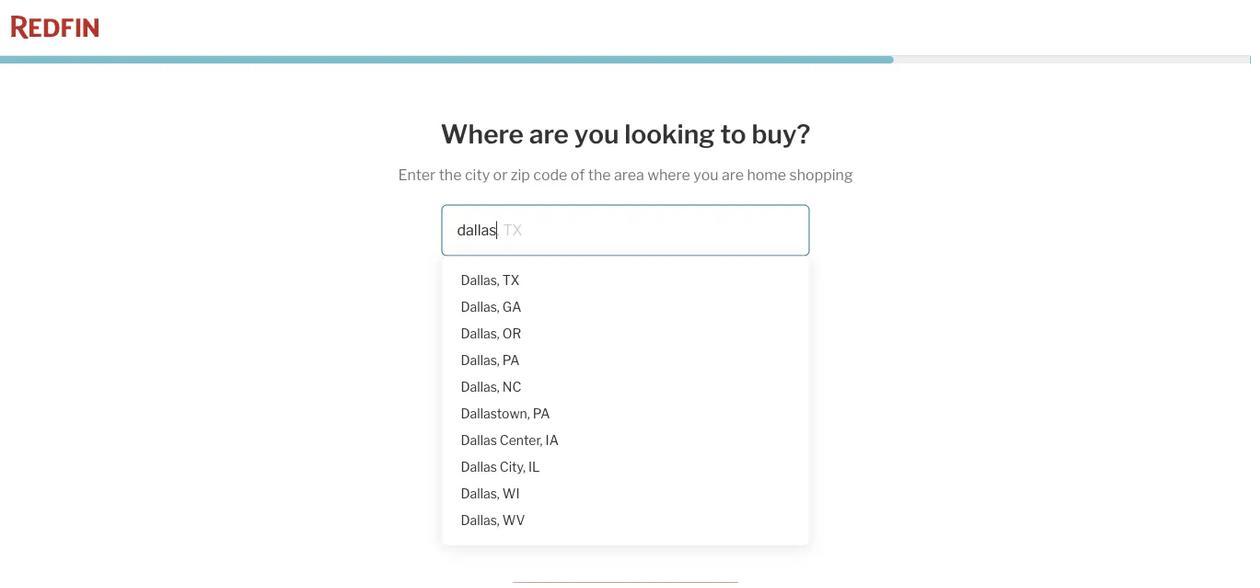 Task type: locate. For each thing, give the bounding box(es) containing it.
dallas, or
[[461, 327, 522, 342]]

dallastown, pa link
[[454, 401, 798, 428]]

dallas, down dallas, pa
[[461, 380, 500, 396]]

dallas, down dallas, tx
[[461, 300, 500, 316]]

dallas down dallastown,
[[461, 433, 497, 449]]

0 horizontal spatial are
[[529, 118, 569, 150]]

dallas, up dallas, wv
[[461, 487, 500, 503]]

area
[[614, 166, 644, 184]]

dallas, up dallas, ga
[[461, 273, 500, 289]]

you right where
[[694, 166, 719, 184]]

0 horizontal spatial pa
[[503, 353, 520, 369]]

2 dallas, from the top
[[461, 300, 500, 316]]

1 vertical spatial pa
[[533, 407, 550, 422]]

2 the from the left
[[588, 166, 611, 184]]

ga
[[503, 300, 522, 316]]

0 vertical spatial you
[[574, 118, 619, 150]]

dallas, ga link
[[454, 294, 798, 321]]

1 dallas from the top
[[461, 433, 497, 449]]

the left city on the top left
[[439, 166, 462, 184]]

0 horizontal spatial the
[[439, 166, 462, 184]]

1 horizontal spatial you
[[694, 166, 719, 184]]

where are you looking to buy?
[[441, 118, 811, 150]]

pa
[[503, 353, 520, 369], [533, 407, 550, 422]]

6 dallas, from the top
[[461, 487, 500, 503]]

0 vertical spatial dallas
[[461, 433, 497, 449]]

you up "of"
[[574, 118, 619, 150]]

5 dallas, from the top
[[461, 380, 500, 396]]

1 vertical spatial dallas
[[461, 460, 497, 476]]

dallas, nc
[[461, 380, 522, 396]]

dallas center, ia
[[461, 433, 559, 449]]

dallas, pa link
[[454, 348, 798, 374]]

dallas, for dallas, nc
[[461, 380, 500, 396]]

dallas inside "link"
[[461, 460, 497, 476]]

1 horizontal spatial pa
[[533, 407, 550, 422]]

1 dallas, from the top
[[461, 273, 500, 289]]

il
[[529, 460, 540, 476]]

are
[[529, 118, 569, 150], [722, 166, 744, 184]]

dallas, ga
[[461, 300, 522, 316]]

are up the code
[[529, 118, 569, 150]]

the right "of"
[[588, 166, 611, 184]]

dallas, for dallas, or
[[461, 327, 500, 342]]

3 dallas, from the top
[[461, 327, 500, 342]]

center,
[[500, 433, 543, 449]]

7 dallas, from the top
[[461, 514, 500, 529]]

1 horizontal spatial the
[[588, 166, 611, 184]]

enter the city or zip code of the area where you are home shopping
[[398, 166, 853, 184]]

1 vertical spatial are
[[722, 166, 744, 184]]

dallas, down dallas, or at the left bottom of the page
[[461, 353, 500, 369]]

4 dallas, from the top
[[461, 353, 500, 369]]

wv
[[503, 514, 525, 529]]

dallas, pa
[[461, 353, 520, 369]]

dallas, for dallas, wv
[[461, 514, 500, 529]]

the
[[439, 166, 462, 184], [588, 166, 611, 184]]

to buy?
[[721, 118, 811, 150]]

home shopping
[[747, 166, 853, 184]]

dallas, tx
[[461, 273, 520, 289]]

dallas up dallas, wi
[[461, 460, 497, 476]]

where
[[648, 166, 691, 184]]

dallas for dallas city, il
[[461, 460, 497, 476]]

dallas center, ia link
[[454, 428, 798, 455]]

city,
[[500, 460, 526, 476]]

0 horizontal spatial you
[[574, 118, 619, 150]]

tx
[[503, 273, 520, 289]]

are down to buy?
[[722, 166, 744, 184]]

dallas, down dallas, wi
[[461, 514, 500, 529]]

2 dallas from the top
[[461, 460, 497, 476]]

1 vertical spatial you
[[694, 166, 719, 184]]

dallas, or link
[[454, 321, 798, 348]]

list box
[[450, 264, 802, 538]]

you
[[574, 118, 619, 150], [694, 166, 719, 184]]

dallas, up dallas, pa
[[461, 327, 500, 342]]

Where are you looking to buy? text field
[[442, 205, 810, 257]]

dallastown, pa
[[461, 407, 550, 422]]

dallastown,
[[461, 407, 530, 422]]

1 the from the left
[[439, 166, 462, 184]]

enter
[[398, 166, 436, 184]]

dallas
[[461, 433, 497, 449], [461, 460, 497, 476]]

0 vertical spatial pa
[[503, 353, 520, 369]]

dallas, for dallas, tx
[[461, 273, 500, 289]]

pa for dallastown, pa
[[533, 407, 550, 422]]

dallas,
[[461, 273, 500, 289], [461, 300, 500, 316], [461, 327, 500, 342], [461, 353, 500, 369], [461, 380, 500, 396], [461, 487, 500, 503], [461, 514, 500, 529]]

pa up ia
[[533, 407, 550, 422]]

pa down or
[[503, 353, 520, 369]]



Task type: vqa. For each thing, say whether or not it's contained in the screenshot.
4th Dallas, from the bottom of the page
yes



Task type: describe. For each thing, give the bounding box(es) containing it.
0 vertical spatial are
[[529, 118, 569, 150]]

dallas, nc link
[[454, 374, 798, 401]]

nc
[[503, 380, 522, 396]]

code
[[533, 166, 568, 184]]

dallas for dallas center, ia
[[461, 433, 497, 449]]

dallas city, il
[[461, 460, 540, 476]]

or
[[493, 166, 508, 184]]

list box containing dallas, tx
[[450, 264, 802, 538]]

or
[[503, 327, 522, 342]]

where
[[441, 118, 524, 150]]

city
[[465, 166, 490, 184]]

pa for dallas, pa
[[503, 353, 520, 369]]

dallas, wv link
[[454, 508, 798, 535]]

dallas, for dallas, ga
[[461, 300, 500, 316]]

dallas, wi
[[461, 487, 520, 503]]

dallas city, il link
[[454, 455, 798, 481]]

ia
[[546, 433, 559, 449]]

1 horizontal spatial are
[[722, 166, 744, 184]]

of
[[571, 166, 585, 184]]

dallas, tx link
[[454, 268, 798, 294]]

looking
[[625, 118, 715, 150]]

dallas, for dallas, wi
[[461, 487, 500, 503]]

dallas, wi link
[[454, 481, 798, 508]]

zip
[[511, 166, 530, 184]]

dallas, for dallas, pa
[[461, 353, 500, 369]]

wi
[[503, 487, 520, 503]]

dallas, wv
[[461, 514, 525, 529]]



